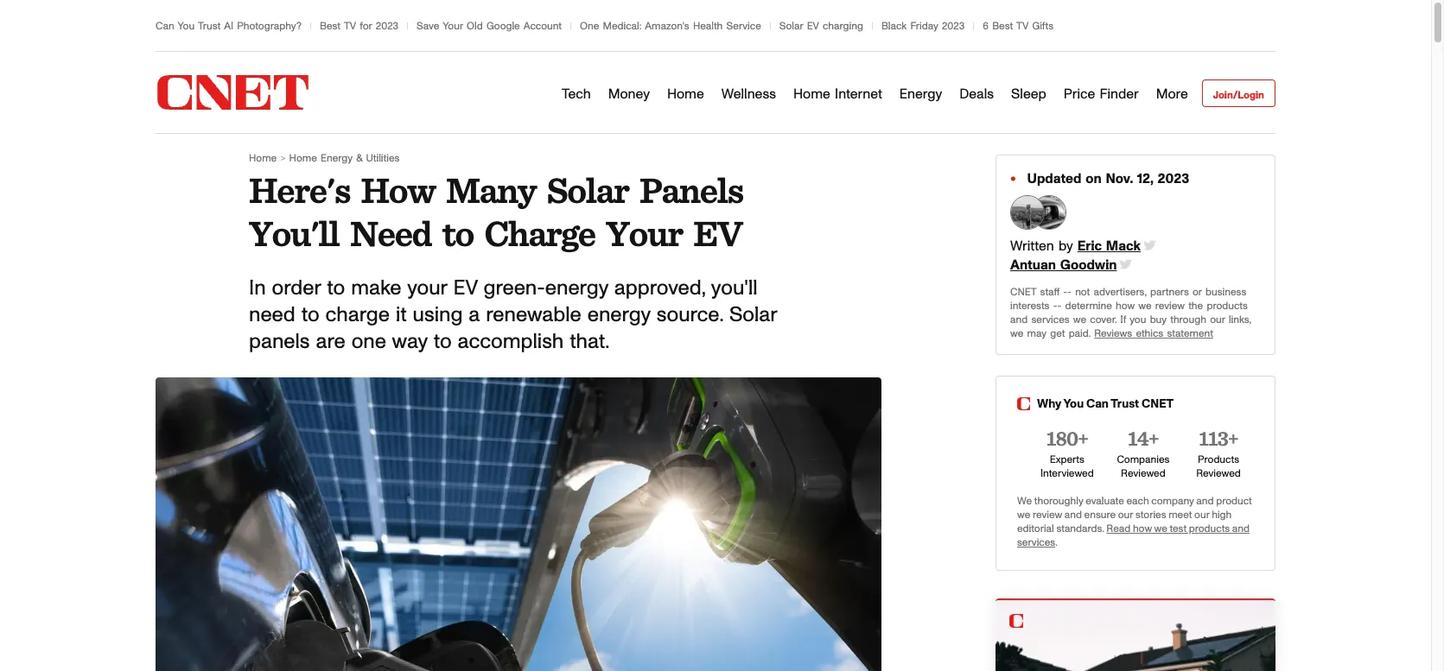 Task type: describe. For each thing, give the bounding box(es) containing it.
trending element
[[156, 0, 1276, 52]]

price finder link
[[1064, 66, 1139, 121]]

eric
[[1078, 239, 1102, 253]]

tech
[[562, 87, 591, 101]]

links,
[[1229, 315, 1252, 325]]

google
[[487, 21, 520, 31]]

old
[[467, 21, 483, 31]]

if
[[1121, 315, 1126, 325]]

one
[[580, 21, 599, 31]]

2 tv from the left
[[1017, 21, 1029, 31]]

updated on nov. 12, 2023
[[1023, 172, 1190, 186]]

14+ companies reviewed
[[1117, 426, 1170, 479]]

accomplish
[[458, 332, 564, 353]]

one medical: amazon's health service link
[[580, 21, 761, 31]]

approved,
[[614, 278, 706, 299]]

we thoroughly evaluate each company and product we review and ensure our stories meet our high editorial standards.
[[1017, 496, 1252, 534]]

goodwin
[[1060, 258, 1117, 272]]

nov.
[[1106, 172, 1133, 186]]

we inside read how we test products and services
[[1154, 524, 1168, 534]]

black friday 2023
[[882, 21, 965, 31]]

review inside cnet staff -- not advertisers, partners or business interests -- determine how we review the products and services we cover. if you buy through our links, we may get paid.
[[1156, 301, 1185, 311]]

why
[[1037, 398, 1062, 411]]

eric mack twitter image
[[1145, 181, 1156, 310]]

1 tv from the left
[[344, 21, 356, 31]]

need
[[350, 212, 432, 255]]

solar inside trending element
[[779, 21, 803, 31]]

utilities
[[366, 153, 400, 163]]

are
[[316, 332, 345, 353]]

cover.
[[1090, 315, 1117, 325]]

company
[[1152, 496, 1194, 507]]

we inside we thoroughly evaluate each company and product we review and ensure our stories meet our high editorial standards.
[[1017, 510, 1031, 520]]

reviews
[[1095, 328, 1133, 339]]

gifts
[[1032, 21, 1054, 31]]

save your old google account link
[[417, 21, 562, 31]]

6 best tv gifts
[[983, 21, 1054, 31]]

1 vertical spatial can
[[1087, 398, 1109, 411]]

our inside cnet staff -- not advertisers, partners or business interests -- determine how we review the products and services we cover. if you buy through our links, we may get paid.
[[1210, 315, 1225, 325]]

renewable
[[486, 305, 582, 326]]

partners
[[1151, 287, 1189, 297]]

panels
[[249, 332, 310, 353]]

can you trust ai photography? link
[[156, 21, 302, 31]]

internet
[[835, 87, 882, 101]]

to up charge at the left top of the page
[[327, 278, 345, 299]]

reviews ethics statement link
[[1095, 328, 1214, 339]]

charging
[[823, 21, 863, 31]]

written
[[1011, 239, 1054, 253]]

money
[[608, 87, 650, 101]]

interests
[[1011, 301, 1050, 311]]

to inside here's how many solar panels you'll need to charge your ev
[[442, 212, 474, 255]]

1 horizontal spatial 2023
[[942, 21, 965, 31]]

solar inside here's how many solar panels you'll need to charge your ev
[[547, 169, 629, 212]]

services inside cnet staff -- not advertisers, partners or business interests -- determine how we review the products and services we cover. if you buy through our links, we may get paid.
[[1032, 315, 1070, 325]]

statement
[[1167, 328, 1214, 339]]

and up standards.
[[1065, 510, 1082, 520]]

home for home internet
[[794, 87, 831, 101]]

one
[[351, 332, 386, 353]]

best tv for 2023 link
[[320, 21, 399, 31]]

medical:
[[603, 21, 642, 31]]

why you can trust cnet
[[1037, 398, 1174, 411]]

solar inside the 'in order to make your ev green-energy approved, you'll need to charge it using a renewable energy source. solar panels are one way to accomplish that.'
[[729, 305, 777, 326]]

services inside read how we test products and services
[[1017, 538, 1056, 548]]

may
[[1027, 328, 1047, 339]]

join/login
[[1213, 90, 1265, 100]]

charge
[[484, 212, 595, 255]]

113+ products reviewed
[[1197, 426, 1241, 479]]

antuan roadshow headshots jpegs 1893 007.jpg image
[[1033, 196, 1066, 229]]

trust inside trending element
[[198, 21, 221, 31]]

test
[[1170, 524, 1187, 534]]

cnet inside cnet staff -- not advertisers, partners or business interests -- determine how we review the products and services we cover. if you buy through our links, we may get paid.
[[1011, 287, 1037, 297]]

6 best tv gifts link
[[983, 21, 1054, 31]]

interviewed
[[1041, 469, 1094, 479]]

here's
[[249, 169, 350, 212]]

sleep
[[1011, 87, 1047, 101]]

and inside read how we test products and services
[[1233, 524, 1250, 534]]

through
[[1171, 315, 1207, 325]]

charge
[[326, 305, 390, 326]]

we left may
[[1011, 328, 1024, 339]]

0 vertical spatial energy
[[545, 278, 608, 299]]

12,
[[1137, 172, 1154, 186]]

not
[[1075, 287, 1090, 297]]

it
[[396, 305, 407, 326]]

account
[[524, 21, 562, 31]]

0 horizontal spatial energy
[[321, 153, 353, 163]]

6
[[983, 21, 989, 31]]

read how we test products and services link
[[1017, 524, 1250, 548]]

113+
[[1199, 426, 1239, 451]]

business
[[1206, 287, 1247, 297]]

14+
[[1128, 426, 1159, 451]]

home for home link
[[249, 153, 277, 163]]

price finder
[[1064, 87, 1139, 101]]

experts
[[1050, 455, 1085, 465]]

img 20200924 185317 image
[[1011, 196, 1044, 229]]

review inside we thoroughly evaluate each company and product we review and ensure our stories meet our high editorial standards.
[[1033, 510, 1062, 520]]

amazon's
[[645, 21, 689, 31]]

we up paid.
[[1073, 315, 1087, 325]]

reviews ethics statement
[[1095, 328, 1214, 339]]

how inside read how we test products and services
[[1133, 524, 1152, 534]]

need
[[249, 305, 295, 326]]



Task type: locate. For each thing, give the bounding box(es) containing it.
0 vertical spatial can
[[156, 21, 174, 31]]

companies
[[1117, 455, 1170, 465]]

reviewed down companies
[[1121, 469, 1166, 479]]

1 horizontal spatial review
[[1156, 301, 1185, 311]]

0 vertical spatial trust
[[198, 21, 221, 31]]

ev inside trending element
[[807, 21, 819, 31]]

1 vertical spatial ev
[[693, 212, 742, 255]]

0 horizontal spatial cnet
[[1011, 287, 1037, 297]]

2 horizontal spatial our
[[1210, 315, 1225, 325]]

and
[[1011, 315, 1028, 325], [1197, 496, 1214, 507], [1065, 510, 1082, 520], [1233, 524, 1250, 534]]

reviewed inside '14+ companies reviewed'
[[1121, 469, 1166, 479]]

editorial
[[1017, 524, 1054, 534]]

antuan goodwin
[[1011, 258, 1117, 272]]

home energy & utilities
[[289, 153, 400, 163]]

your
[[443, 21, 463, 31], [606, 212, 683, 255]]

our left links,
[[1210, 315, 1225, 325]]

1 horizontal spatial reviewed
[[1197, 469, 1241, 479]]

2 horizontal spatial ev
[[807, 21, 819, 31]]

you'll
[[249, 212, 339, 255]]

home for home energy & utilities
[[289, 153, 317, 163]]

180+
[[1046, 426, 1088, 451]]

home energy & utilities link
[[289, 153, 400, 163]]

review down partners
[[1156, 301, 1185, 311]]

0 vertical spatial services
[[1032, 315, 1070, 325]]

we up the you
[[1139, 301, 1152, 311]]

meet
[[1169, 510, 1192, 520]]

written by eric mack
[[1011, 239, 1141, 253]]

2 vertical spatial ev
[[453, 278, 478, 299]]

0 horizontal spatial trust
[[198, 21, 221, 31]]

ev inside the 'in order to make your ev green-energy approved, you'll need to charge it using a renewable energy source. solar panels are one way to accomplish that.'
[[453, 278, 478, 299]]

wellness
[[722, 87, 776, 101]]

1 reviewed from the left
[[1121, 469, 1166, 479]]

your inside here's how many solar panels you'll need to charge your ev
[[606, 212, 683, 255]]

1 vertical spatial you
[[1064, 398, 1084, 411]]

read
[[1107, 524, 1131, 534]]

and inside cnet staff -- not advertisers, partners or business interests -- determine how we review the products and services we cover. if you buy through our links, we may get paid.
[[1011, 315, 1028, 325]]

finder
[[1100, 87, 1139, 101]]

we
[[1139, 301, 1152, 311], [1073, 315, 1087, 325], [1011, 328, 1024, 339], [1017, 510, 1031, 520], [1154, 524, 1168, 534]]

products
[[1207, 301, 1248, 311], [1189, 524, 1230, 534]]

1 vertical spatial solar
[[547, 169, 629, 212]]

products
[[1198, 455, 1240, 465]]

cnet image
[[156, 75, 310, 110]]

read how we test products and services
[[1017, 524, 1250, 548]]

antuan
[[1011, 258, 1056, 272]]

to
[[442, 212, 474, 255], [327, 278, 345, 299], [301, 305, 320, 326], [434, 332, 452, 353]]

how up if
[[1116, 301, 1135, 311]]

how
[[1116, 301, 1135, 311], [1133, 524, 1152, 534]]

1 horizontal spatial cnet
[[1142, 398, 1174, 411]]

tv left gifts
[[1017, 21, 1029, 31]]

buy
[[1150, 315, 1167, 325]]

mack
[[1106, 239, 1141, 253]]

many
[[446, 169, 536, 212]]

trust up the 14+
[[1111, 398, 1139, 411]]

to down using at the left top of the page
[[434, 332, 452, 353]]

home
[[667, 87, 704, 101], [794, 87, 831, 101], [249, 153, 277, 163], [289, 153, 317, 163]]

you right why
[[1064, 398, 1084, 411]]

0 horizontal spatial best
[[320, 21, 341, 31]]

way
[[392, 332, 428, 353]]

1 vertical spatial cnet logo image
[[1010, 615, 1023, 628]]

ai
[[224, 21, 233, 31]]

products inside read how we test products and services
[[1189, 524, 1230, 534]]

1 vertical spatial your
[[606, 212, 683, 255]]

close up view of an ev charging using a solar car port image
[[156, 377, 882, 672]]

1 best from the left
[[320, 21, 341, 31]]

home link
[[249, 153, 277, 163]]

0 vertical spatial you
[[178, 21, 195, 31]]

reviewed
[[1121, 469, 1166, 479], [1197, 469, 1241, 479]]

1 horizontal spatial can
[[1087, 398, 1109, 411]]

one medical: amazon's health service
[[580, 21, 761, 31]]

antuan goodwin twitter image
[[1121, 200, 1132, 329]]

price
[[1064, 87, 1095, 101]]

2023 right the friday
[[942, 21, 965, 31]]

2 vertical spatial solar
[[729, 305, 777, 326]]

high
[[1212, 510, 1232, 520]]

review down thoroughly
[[1033, 510, 1062, 520]]

services
[[1032, 315, 1070, 325], [1017, 538, 1056, 548]]

black friday 2023 link
[[882, 21, 965, 31]]

1 vertical spatial energy
[[321, 153, 353, 163]]

ev left the charging
[[807, 21, 819, 31]]

determine
[[1065, 301, 1112, 311]]

more
[[1156, 87, 1188, 101]]

stories
[[1136, 510, 1167, 520]]

energy up renewable
[[545, 278, 608, 299]]

black
[[882, 21, 907, 31]]

0 horizontal spatial ev
[[453, 278, 478, 299]]

thoroughly
[[1034, 496, 1084, 507]]

we down stories on the bottom right of the page
[[1154, 524, 1168, 534]]

you left ai
[[178, 21, 195, 31]]

services down editorial
[[1017, 538, 1056, 548]]

energy
[[545, 278, 608, 299], [588, 305, 651, 326]]

cnet logo image
[[1017, 398, 1030, 411], [1010, 615, 1023, 628]]

ev up you'll
[[693, 212, 742, 255]]

standards.
[[1057, 524, 1104, 534]]

on
[[1086, 172, 1102, 186]]

products inside cnet staff -- not advertisers, partners or business interests -- determine how we review the products and services we cover. if you buy through our links, we may get paid.
[[1207, 301, 1248, 311]]

best right 6
[[992, 21, 1013, 31]]

cnet up interests
[[1011, 287, 1037, 297]]

products down business
[[1207, 301, 1248, 311]]

1 horizontal spatial trust
[[1111, 398, 1139, 411]]

0 horizontal spatial review
[[1033, 510, 1062, 520]]

evaluate
[[1086, 496, 1124, 507]]

house with solar panels image
[[996, 601, 1276, 672]]

how down stories on the bottom right of the page
[[1133, 524, 1152, 534]]

your
[[407, 278, 447, 299]]

0 vertical spatial review
[[1156, 301, 1185, 311]]

solar ev charging
[[779, 21, 863, 31]]

we down we
[[1017, 510, 1031, 520]]

our up read
[[1118, 510, 1133, 520]]

0 vertical spatial cnet logo image
[[1017, 398, 1030, 411]]

you for why
[[1064, 398, 1084, 411]]

review
[[1156, 301, 1185, 311], [1033, 510, 1062, 520]]

2 best from the left
[[992, 21, 1013, 31]]

1 horizontal spatial you
[[1064, 398, 1084, 411]]

best left for
[[320, 21, 341, 31]]

can up 180+
[[1087, 398, 1109, 411]]

trust
[[198, 21, 221, 31], [1111, 398, 1139, 411]]

staff
[[1040, 287, 1060, 297]]

0 horizontal spatial tv
[[344, 21, 356, 31]]

our left high
[[1195, 510, 1210, 520]]

best
[[320, 21, 341, 31], [992, 21, 1013, 31]]

you
[[178, 21, 195, 31], [1064, 398, 1084, 411]]

can inside trending element
[[156, 21, 174, 31]]

to up your
[[442, 212, 474, 255]]

.
[[1056, 538, 1058, 548]]

1 horizontal spatial energy
[[900, 87, 942, 101]]

0 horizontal spatial you
[[178, 21, 195, 31]]

ensure
[[1084, 510, 1116, 520]]

friday
[[911, 21, 938, 31]]

ev up a
[[453, 278, 478, 299]]

0 horizontal spatial 2023
[[376, 21, 399, 31]]

you'll
[[711, 278, 758, 299]]

or
[[1193, 287, 1202, 297]]

ev inside here's how many solar panels you'll need to charge your ev
[[693, 212, 742, 255]]

1 horizontal spatial your
[[606, 212, 683, 255]]

can
[[156, 21, 174, 31], [1087, 398, 1109, 411]]

1 vertical spatial cnet
[[1142, 398, 1174, 411]]

home internet
[[794, 87, 882, 101]]

trust left ai
[[198, 21, 221, 31]]

cnet up the 14+
[[1142, 398, 1174, 411]]

-
[[1064, 287, 1068, 297], [1068, 287, 1072, 297], [1053, 301, 1058, 311], [1058, 301, 1062, 311]]

and up high
[[1197, 496, 1214, 507]]

service
[[727, 21, 761, 31]]

0 horizontal spatial solar
[[547, 169, 629, 212]]

1 horizontal spatial tv
[[1017, 21, 1029, 31]]

by
[[1059, 239, 1073, 253]]

0 vertical spatial ev
[[807, 21, 819, 31]]

2023 right for
[[376, 21, 399, 31]]

1 vertical spatial energy
[[588, 305, 651, 326]]

energy left &
[[321, 153, 353, 163]]

&
[[356, 153, 362, 163]]

2 horizontal spatial 2023
[[1158, 172, 1190, 186]]

advertisers,
[[1094, 287, 1147, 297]]

your left old
[[443, 21, 463, 31]]

source.
[[657, 305, 723, 326]]

2 reviewed from the left
[[1197, 469, 1241, 479]]

0 vertical spatial how
[[1116, 301, 1135, 311]]

products down high
[[1189, 524, 1230, 534]]

2023 right 12,
[[1158, 172, 1190, 186]]

you
[[1130, 315, 1147, 325]]

photography?
[[237, 21, 302, 31]]

tv left for
[[344, 21, 356, 31]]

services up get
[[1032, 315, 1070, 325]]

to down order
[[301, 305, 320, 326]]

energy left deals at the right top
[[900, 87, 942, 101]]

solar ev charging link
[[779, 21, 863, 31]]

180+ experts interviewed
[[1041, 426, 1094, 479]]

0 horizontal spatial your
[[443, 21, 463, 31]]

and down interests
[[1011, 315, 1028, 325]]

1 horizontal spatial our
[[1195, 510, 1210, 520]]

1 vertical spatial services
[[1017, 538, 1056, 548]]

in
[[249, 278, 266, 299]]

1 vertical spatial how
[[1133, 524, 1152, 534]]

deals
[[960, 87, 994, 101]]

updated
[[1027, 172, 1082, 186]]

how inside cnet staff -- not advertisers, partners or business interests -- determine how we review the products and services we cover. if you buy through our links, we may get paid.
[[1116, 301, 1135, 311]]

0 vertical spatial solar
[[779, 21, 803, 31]]

here's how many solar panels you'll need to charge your ev
[[249, 169, 743, 255]]

your up approved,
[[606, 212, 683, 255]]

1 horizontal spatial ev
[[693, 212, 742, 255]]

your inside trending element
[[443, 21, 463, 31]]

reviewed for 113+
[[1197, 469, 1241, 479]]

the
[[1189, 301, 1203, 311]]

1 vertical spatial review
[[1033, 510, 1062, 520]]

1 vertical spatial products
[[1189, 524, 1230, 534]]

reviewed for 14+
[[1121, 469, 1166, 479]]

0 horizontal spatial reviewed
[[1121, 469, 1166, 479]]

energy up that.
[[588, 305, 651, 326]]

product
[[1216, 496, 1252, 507]]

cnet staff -- not advertisers, partners or business interests -- determine how we review the products and services we cover. if you buy through our links, we may get paid.
[[1011, 287, 1252, 339]]

and down product
[[1233, 524, 1250, 534]]

0 vertical spatial products
[[1207, 301, 1248, 311]]

0 horizontal spatial our
[[1118, 510, 1133, 520]]

1 vertical spatial trust
[[1111, 398, 1139, 411]]

0 vertical spatial your
[[443, 21, 463, 31]]

how
[[361, 169, 435, 212]]

1 horizontal spatial solar
[[729, 305, 777, 326]]

1 horizontal spatial best
[[992, 21, 1013, 31]]

panels
[[640, 169, 743, 212]]

0 vertical spatial energy
[[900, 87, 942, 101]]

you for can
[[178, 21, 195, 31]]

can left ai
[[156, 21, 174, 31]]

2 horizontal spatial solar
[[779, 21, 803, 31]]

you inside trending element
[[178, 21, 195, 31]]

0 horizontal spatial can
[[156, 21, 174, 31]]

reviewed down 'products' at the bottom right of the page
[[1197, 469, 1241, 479]]

0 vertical spatial cnet
[[1011, 287, 1037, 297]]



Task type: vqa. For each thing, say whether or not it's contained in the screenshot.
2nd Places from left
no



